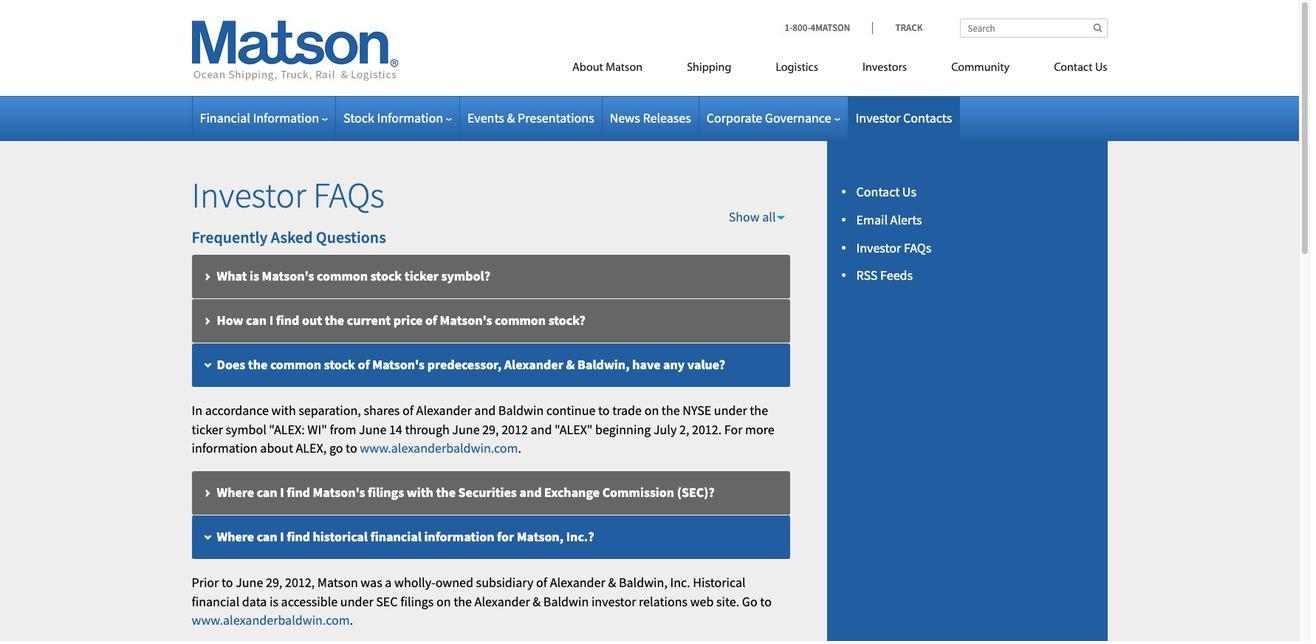 Task type: vqa. For each thing, say whether or not it's contained in the screenshot.
under to the bottom
yes



Task type: describe. For each thing, give the bounding box(es) containing it.
shares
[[364, 402, 400, 419]]

how can i find out the current price of matson's common stock? tab
[[192, 299, 790, 343]]

1 vertical spatial and
[[531, 421, 552, 438]]

0 horizontal spatial contact us link
[[857, 183, 917, 200]]

predecessor,
[[428, 356, 502, 373]]

email
[[857, 211, 888, 228]]

information for financial information
[[253, 109, 319, 126]]

Search search field
[[960, 18, 1108, 38]]

in accordance with separation, shares of alexander and baldwin continue to trade on the nyse under the ticker symbol "alex: wi" from june 14 through june 29, 2012 and "alex" beginning july 2, 2012. for more information about alex, go to
[[192, 402, 775, 457]]

go
[[742, 593, 758, 610]]

under inside prior to june 29, 2012, matson was a wholly-owned subsidiary of alexander & baldwin, inc. historical financial data is accessible under sec filings on the alexander & baldwin investor relations web site. go to www.alexanderbaldwin.com .
[[341, 593, 374, 610]]

0 vertical spatial investor faqs
[[192, 173, 385, 217]]

find for historical
[[287, 528, 310, 545]]

more
[[746, 421, 775, 438]]

the inside prior to june 29, 2012, matson was a wholly-owned subsidiary of alexander & baldwin, inc. historical financial data is accessible under sec filings on the alexander & baldwin investor relations web site. go to www.alexanderbaldwin.com .
[[454, 593, 472, 610]]

2012.
[[692, 421, 722, 438]]

about matson link
[[550, 55, 665, 85]]

prior
[[192, 574, 219, 591]]

sec
[[376, 593, 398, 610]]

is inside tab
[[250, 267, 259, 284]]

the right does
[[248, 356, 268, 373]]

july
[[654, 421, 677, 438]]

financial inside prior to june 29, 2012, matson was a wholly-owned subsidiary of alexander & baldwin, inc. historical financial data is accessible under sec filings on the alexander & baldwin investor relations web site. go to www.alexanderbaldwin.com .
[[192, 593, 240, 610]]

shipping link
[[665, 55, 754, 85]]

news
[[610, 109, 641, 126]]

0 vertical spatial contact us link
[[1032, 55, 1108, 85]]

& inside tab
[[566, 356, 575, 373]]

alex,
[[296, 440, 327, 457]]

can for matson's
[[257, 484, 278, 501]]

alexander down subsidiary
[[475, 593, 530, 610]]

any
[[664, 356, 685, 373]]

(sec)?
[[677, 484, 715, 501]]

out
[[302, 312, 322, 329]]

. inside does the common stock of matson's predecessor, alexander & baldwin, have any value? tab panel
[[518, 440, 522, 457]]

governance
[[765, 109, 832, 126]]

where can i find historical financial information for matson, inc.? tab panel
[[192, 573, 790, 630]]

alexander up investor
[[550, 574, 606, 591]]

frequently
[[192, 227, 268, 248]]

on inside in accordance with separation, shares of alexander and baldwin continue to trade on the nyse under the ticker symbol "alex: wi" from june 14 through june 29, 2012 and "alex" beginning july 2, 2012. for more information about alex, go to
[[645, 402, 659, 419]]

trade
[[613, 402, 642, 419]]

under inside in accordance with separation, shares of alexander and baldwin continue to trade on the nyse under the ticker symbol "alex: wi" from june 14 through june 29, 2012 and "alex" beginning july 2, 2012. for more information about alex, go to
[[714, 402, 748, 419]]

& right events
[[507, 109, 515, 126]]

historical
[[313, 528, 368, 545]]

29, inside in accordance with separation, shares of alexander and baldwin continue to trade on the nyse under the ticker symbol "alex: wi" from june 14 through june 29, 2012 and "alex" beginning july 2, 2012. for more information about alex, go to
[[483, 421, 499, 438]]

stock information
[[344, 109, 443, 126]]

find for matson's
[[287, 484, 310, 501]]

baldwin, inside prior to june 29, 2012, matson was a wholly-owned subsidiary of alexander & baldwin, inc. historical financial data is accessible under sec filings on the alexander & baldwin investor relations web site. go to www.alexanderbaldwin.com .
[[619, 574, 668, 591]]

price
[[394, 312, 423, 329]]

with inside 'tab'
[[407, 484, 434, 501]]

commission
[[603, 484, 675, 501]]

2,
[[680, 421, 690, 438]]

"alex:
[[269, 421, 305, 438]]

. inside prior to june 29, 2012, matson was a wholly-owned subsidiary of alexander & baldwin, inc. historical financial data is accessible under sec filings on the alexander & baldwin investor relations web site. go to www.alexanderbaldwin.com .
[[350, 612, 353, 629]]

from
[[330, 421, 357, 438]]

0 horizontal spatial contact us
[[857, 183, 917, 200]]

0 vertical spatial common
[[317, 267, 368, 284]]

www.alexanderbaldwin.com inside prior to june 29, 2012, matson was a wholly-owned subsidiary of alexander & baldwin, inc. historical financial data is accessible under sec filings on the alexander & baldwin investor relations web site. go to www.alexanderbaldwin.com .
[[192, 612, 350, 629]]

i for out
[[269, 312, 273, 329]]

baldwin, inside does the common stock of matson's predecessor, alexander & baldwin, have any value? tab
[[578, 356, 630, 373]]

exchange
[[545, 484, 600, 501]]

1 vertical spatial investor
[[192, 173, 306, 217]]

search image
[[1094, 23, 1103, 33]]

stock
[[344, 109, 375, 126]]

matson's inside 'tab'
[[313, 484, 365, 501]]

the up july
[[662, 402, 680, 419]]

for
[[497, 528, 514, 545]]

nyse
[[683, 402, 712, 419]]

have
[[633, 356, 661, 373]]

the inside 'tab'
[[436, 484, 456, 501]]

was
[[361, 574, 383, 591]]

investor for investor contacts link
[[856, 109, 901, 126]]

symbol
[[226, 421, 267, 438]]

email alerts link
[[857, 211, 923, 228]]

shipping
[[687, 62, 732, 74]]

relations
[[639, 593, 688, 610]]

matson inside prior to june 29, 2012, matson was a wholly-owned subsidiary of alexander & baldwin, inc. historical financial data is accessible under sec filings on the alexander & baldwin investor relations web site. go to www.alexanderbaldwin.com .
[[318, 574, 358, 591]]

asked
[[271, 227, 313, 248]]

stock information link
[[344, 109, 452, 126]]

events
[[468, 109, 505, 126]]

2 horizontal spatial june
[[452, 421, 480, 438]]

can for historical
[[257, 528, 278, 545]]

2012,
[[285, 574, 315, 591]]

show all frequently asked questions
[[192, 208, 776, 248]]

www.alexanderbaldwin.com link for .
[[360, 440, 518, 457]]

& down subsidiary
[[533, 593, 541, 610]]

data
[[242, 593, 267, 610]]

june inside prior to june 29, 2012, matson was a wholly-owned subsidiary of alexander & baldwin, inc. historical financial data is accessible under sec filings on the alexander & baldwin investor relations web site. go to www.alexanderbaldwin.com .
[[236, 574, 263, 591]]

logistics link
[[754, 55, 841, 85]]

i for historical
[[280, 528, 284, 545]]

of right price
[[426, 312, 437, 329]]

of inside prior to june 29, 2012, matson was a wholly-owned subsidiary of alexander & baldwin, inc. historical financial data is accessible under sec filings on the alexander & baldwin investor relations web site. go to www.alexanderbaldwin.com .
[[536, 574, 548, 591]]

1-800-4matson link
[[785, 21, 873, 34]]

us inside top menu navigation
[[1096, 62, 1108, 74]]

information inside tab
[[424, 528, 495, 545]]

how can i find out the current price of matson's common stock?
[[217, 312, 586, 329]]

investor contacts
[[856, 109, 953, 126]]

filings inside prior to june 29, 2012, matson was a wholly-owned subsidiary of alexander & baldwin, inc. historical financial data is accessible under sec filings on the alexander & baldwin investor relations web site. go to www.alexanderbaldwin.com .
[[401, 593, 434, 610]]

1 vertical spatial common
[[495, 312, 546, 329]]

site.
[[717, 593, 740, 610]]

news releases
[[610, 109, 691, 126]]

www.alexanderbaldwin.com link for to
[[192, 612, 350, 629]]

logistics
[[776, 62, 819, 74]]

matson image
[[192, 21, 399, 81]]

where can i find matson's filings with the securities and exchange commission (sec)? tab
[[192, 471, 790, 516]]

matson's down how can i find out the current price of matson's common stock?
[[373, 356, 425, 373]]

and inside 'tab'
[[520, 484, 542, 501]]

top menu navigation
[[506, 55, 1108, 85]]

email alerts
[[857, 211, 923, 228]]

1-800-4matson
[[785, 21, 851, 34]]

where can i find historical financial information for matson, inc.?
[[217, 528, 594, 545]]

can for out
[[246, 312, 267, 329]]

rss feeds link
[[857, 267, 913, 284]]

historical
[[693, 574, 746, 591]]

0 vertical spatial faqs
[[313, 173, 385, 217]]

corporate governance link
[[707, 109, 841, 126]]

web
[[691, 593, 714, 610]]

matson's down symbol?
[[440, 312, 492, 329]]

"alex"
[[555, 421, 593, 438]]

& up investor
[[608, 574, 617, 591]]

financial
[[200, 109, 250, 126]]

4matson
[[811, 21, 851, 34]]

does the common stock of matson's predecessor, alexander & baldwin, have any value? tab panel
[[192, 401, 790, 458]]



Task type: locate. For each thing, give the bounding box(es) containing it.
financial down prior
[[192, 593, 240, 610]]

baldwin
[[499, 402, 544, 419], [544, 593, 589, 610]]

0 vertical spatial can
[[246, 312, 267, 329]]

2012
[[502, 421, 528, 438]]

where up prior
[[217, 528, 254, 545]]

1 vertical spatial .
[[350, 612, 353, 629]]

where inside 'tab'
[[217, 484, 254, 501]]

i
[[269, 312, 273, 329], [280, 484, 284, 501], [280, 528, 284, 545]]

with
[[272, 402, 296, 419], [407, 484, 434, 501]]

find inside 'tab'
[[287, 484, 310, 501]]

matson left was
[[318, 574, 358, 591]]

where for where can i find matson's filings with the securities and exchange commission (sec)?
[[217, 484, 254, 501]]

29, left 2012
[[483, 421, 499, 438]]

0 horizontal spatial on
[[437, 593, 451, 610]]

inc.?
[[566, 528, 594, 545]]

financial information link
[[200, 109, 328, 126]]

baldwin,
[[578, 356, 630, 373], [619, 574, 668, 591]]

june down shares
[[359, 421, 387, 438]]

2 vertical spatial investor
[[857, 239, 902, 256]]

1 horizontal spatial on
[[645, 402, 659, 419]]

in
[[192, 402, 203, 419]]

baldwin, left have
[[578, 356, 630, 373]]

investor up frequently
[[192, 173, 306, 217]]

1 horizontal spatial financial
[[371, 528, 422, 545]]

alexander inside in accordance with separation, shares of alexander and baldwin continue to trade on the nyse under the ticker symbol "alex: wi" from june 14 through june 29, 2012 and "alex" beginning july 2, 2012. for more information about alex, go to
[[416, 402, 472, 419]]

on up july
[[645, 402, 659, 419]]

www.alexanderbaldwin.com link down data
[[192, 612, 350, 629]]

with up "alex:
[[272, 402, 296, 419]]

www.alexanderbaldwin.com link inside does the common stock of matson's predecessor, alexander & baldwin, have any value? tab panel
[[360, 440, 518, 457]]

0 horizontal spatial stock
[[324, 356, 355, 373]]

alexander inside tab
[[504, 356, 564, 373]]

information down where can i find matson's filings with the securities and exchange commission (sec)?
[[424, 528, 495, 545]]

community link
[[930, 55, 1032, 85]]

1 vertical spatial baldwin,
[[619, 574, 668, 591]]

of right shares
[[403, 402, 414, 419]]

investor faqs up asked
[[192, 173, 385, 217]]

of right subsidiary
[[536, 574, 548, 591]]

alexander
[[504, 356, 564, 373], [416, 402, 472, 419], [550, 574, 606, 591], [475, 593, 530, 610]]

ticker inside tab
[[405, 267, 439, 284]]

can down 'about'
[[257, 484, 278, 501]]

0 vertical spatial and
[[475, 402, 496, 419]]

accordance
[[205, 402, 269, 419]]

0 vertical spatial i
[[269, 312, 273, 329]]

1 horizontal spatial contact us link
[[1032, 55, 1108, 85]]

investors
[[863, 62, 907, 74]]

matson inside top menu navigation
[[606, 62, 643, 74]]

i left the historical
[[280, 528, 284, 545]]

can
[[246, 312, 267, 329], [257, 484, 278, 501], [257, 528, 278, 545]]

show
[[729, 208, 760, 225]]

june
[[359, 421, 387, 438], [452, 421, 480, 438], [236, 574, 263, 591]]

prior to june 29, 2012, matson was a wholly-owned subsidiary of alexander & baldwin, inc. historical financial data is accessible under sec filings on the alexander & baldwin investor relations web site. go to www.alexanderbaldwin.com .
[[192, 574, 772, 629]]

1 vertical spatial ticker
[[192, 421, 223, 438]]

1 horizontal spatial faqs
[[904, 239, 932, 256]]

ticker left symbol?
[[405, 267, 439, 284]]

the left securities
[[436, 484, 456, 501]]

1 horizontal spatial contact
[[1054, 62, 1093, 74]]

corporate governance
[[707, 109, 832, 126]]

0 horizontal spatial with
[[272, 402, 296, 419]]

i inside tab
[[269, 312, 273, 329]]

what is matson's common stock ticker symbol?
[[217, 267, 491, 284]]

0 vertical spatial under
[[714, 402, 748, 419]]

wholly-
[[395, 574, 436, 591]]

with inside in accordance with separation, shares of alexander and baldwin continue to trade on the nyse under the ticker symbol "alex: wi" from june 14 through june 29, 2012 and "alex" beginning july 2, 2012. for more information about alex, go to
[[272, 402, 296, 419]]

1 vertical spatial baldwin
[[544, 593, 589, 610]]

where inside tab
[[217, 528, 254, 545]]

investor for investor faqs link
[[857, 239, 902, 256]]

can inside tab
[[257, 528, 278, 545]]

about matson
[[573, 62, 643, 74]]

current
[[347, 312, 391, 329]]

common down questions
[[317, 267, 368, 284]]

2 vertical spatial common
[[270, 356, 321, 373]]

events & presentations link
[[468, 109, 595, 126]]

information
[[253, 109, 319, 126], [377, 109, 443, 126]]

1 vertical spatial on
[[437, 593, 451, 610]]

june up data
[[236, 574, 263, 591]]

1 vertical spatial contact
[[857, 183, 900, 200]]

i left "out"
[[269, 312, 273, 329]]

where down symbol
[[217, 484, 254, 501]]

about
[[260, 440, 293, 457]]

0 vertical spatial financial
[[371, 528, 422, 545]]

1 vertical spatial stock
[[324, 356, 355, 373]]

0 vertical spatial 29,
[[483, 421, 499, 438]]

0 horizontal spatial contact
[[857, 183, 900, 200]]

0 vertical spatial filings
[[368, 484, 404, 501]]

alexander down stock? at the left
[[504, 356, 564, 373]]

0 vertical spatial contact us
[[1054, 62, 1108, 74]]

does
[[217, 356, 245, 373]]

financial inside where can i find historical financial information for matson, inc.? tab
[[371, 528, 422, 545]]

filings down wholly-
[[401, 593, 434, 610]]

1 horizontal spatial ticker
[[405, 267, 439, 284]]

1 vertical spatial 29,
[[266, 574, 283, 591]]

and right 2012
[[531, 421, 552, 438]]

information down symbol
[[192, 440, 258, 457]]

1 vertical spatial find
[[287, 484, 310, 501]]

i down 'about'
[[280, 484, 284, 501]]

2 vertical spatial find
[[287, 528, 310, 545]]

alexander up through in the left of the page
[[416, 402, 472, 419]]

www.alexanderbaldwin.com down through in the left of the page
[[360, 440, 518, 457]]

investor faqs up "feeds"
[[857, 239, 932, 256]]

the down owned
[[454, 593, 472, 610]]

can inside 'tab'
[[257, 484, 278, 501]]

baldwin up 2012
[[499, 402, 544, 419]]

matson's down go
[[313, 484, 365, 501]]

show all link
[[192, 207, 790, 228]]

1 vertical spatial is
[[270, 593, 279, 610]]

through
[[405, 421, 450, 438]]

us
[[1096, 62, 1108, 74], [903, 183, 917, 200]]

1 horizontal spatial investor faqs
[[857, 239, 932, 256]]

investor down investors link
[[856, 109, 901, 126]]

financial
[[371, 528, 422, 545], [192, 593, 240, 610]]

find inside tab
[[276, 312, 300, 329]]

filings inside where can i find matson's filings with the securities and exchange commission (sec)? 'tab'
[[368, 484, 404, 501]]

find down alex,
[[287, 484, 310, 501]]

common left stock? at the left
[[495, 312, 546, 329]]

the right "out"
[[325, 312, 344, 329]]

for
[[725, 421, 743, 438]]

baldwin inside prior to june 29, 2012, matson was a wholly-owned subsidiary of alexander & baldwin, inc. historical financial data is accessible under sec filings on the alexander & baldwin investor relations web site. go to www.alexanderbaldwin.com .
[[544, 593, 589, 610]]

common down "out"
[[270, 356, 321, 373]]

0 horizontal spatial is
[[250, 267, 259, 284]]

accessible
[[281, 593, 338, 610]]

investor up rss feeds
[[857, 239, 902, 256]]

separation,
[[299, 402, 361, 419]]

1 vertical spatial can
[[257, 484, 278, 501]]

track
[[896, 21, 923, 34]]

0 horizontal spatial information
[[253, 109, 319, 126]]

0 horizontal spatial information
[[192, 440, 258, 457]]

wi"
[[308, 421, 327, 438]]

None search field
[[960, 18, 1108, 38]]

contact down search search field
[[1054, 62, 1093, 74]]

rss
[[857, 267, 878, 284]]

0 vertical spatial investor
[[856, 109, 901, 126]]

on down owned
[[437, 593, 451, 610]]

can up data
[[257, 528, 278, 545]]

with up where can i find historical financial information for matson, inc.?
[[407, 484, 434, 501]]

0 horizontal spatial 29,
[[266, 574, 283, 591]]

does the common stock of matson's predecessor, alexander & baldwin, have any value?
[[217, 356, 726, 373]]

1 where from the top
[[217, 484, 254, 501]]

www.alexanderbaldwin.com link inside where can i find historical financial information for matson, inc.? tab panel
[[192, 612, 350, 629]]

go
[[329, 440, 343, 457]]

0 vertical spatial with
[[272, 402, 296, 419]]

find left the historical
[[287, 528, 310, 545]]

what is matson's common stock ticker symbol? tab
[[192, 255, 790, 299]]

faqs down the alerts
[[904, 239, 932, 256]]

i inside 'tab'
[[280, 484, 284, 501]]

1 horizontal spatial matson
[[606, 62, 643, 74]]

is right data
[[270, 593, 279, 610]]

1 horizontal spatial .
[[518, 440, 522, 457]]

the up the more
[[750, 402, 769, 419]]

1 horizontal spatial us
[[1096, 62, 1108, 74]]

us down search image
[[1096, 62, 1108, 74]]

&
[[507, 109, 515, 126], [566, 356, 575, 373], [608, 574, 617, 591], [533, 593, 541, 610]]

securities
[[459, 484, 517, 501]]

where can i find historical financial information for matson, inc.? tab
[[192, 516, 790, 560]]

1 horizontal spatial contact us
[[1054, 62, 1108, 74]]

investor
[[592, 593, 637, 610]]

all
[[763, 208, 776, 225]]

can inside tab
[[246, 312, 267, 329]]

0 vertical spatial contact
[[1054, 62, 1093, 74]]

0 horizontal spatial www.alexanderbaldwin.com
[[192, 612, 350, 629]]

0 horizontal spatial www.alexanderbaldwin.com link
[[192, 612, 350, 629]]

contact us
[[1054, 62, 1108, 74], [857, 183, 917, 200]]

1-
[[785, 21, 793, 34]]

www.alexanderbaldwin.com .
[[360, 440, 522, 457]]

find for out
[[276, 312, 300, 329]]

contacts
[[904, 109, 953, 126]]

baldwin left investor
[[544, 593, 589, 610]]

0 vertical spatial matson
[[606, 62, 643, 74]]

on
[[645, 402, 659, 419], [437, 593, 451, 610]]

1 vertical spatial investor faqs
[[857, 239, 932, 256]]

matson
[[606, 62, 643, 74], [318, 574, 358, 591]]

symbol?
[[441, 267, 491, 284]]

information inside in accordance with separation, shares of alexander and baldwin continue to trade on the nyse under the ticker symbol "alex: wi" from june 14 through june 29, 2012 and "alex" beginning july 2, 2012. for more information about alex, go to
[[192, 440, 258, 457]]

of inside in accordance with separation, shares of alexander and baldwin continue to trade on the nyse under the ticker symbol "alex: wi" from june 14 through june 29, 2012 and "alex" beginning july 2, 2012. for more information about alex, go to
[[403, 402, 414, 419]]

presentations
[[518, 109, 595, 126]]

0 vertical spatial where
[[217, 484, 254, 501]]

june up www.alexanderbaldwin.com .
[[452, 421, 480, 438]]

i for matson's
[[280, 484, 284, 501]]

contact us inside top menu navigation
[[1054, 62, 1108, 74]]

0 vertical spatial .
[[518, 440, 522, 457]]

i inside tab
[[280, 528, 284, 545]]

0 vertical spatial ticker
[[405, 267, 439, 284]]

investor faqs link
[[857, 239, 932, 256]]

stock up separation,
[[324, 356, 355, 373]]

us up the alerts
[[903, 183, 917, 200]]

1 horizontal spatial stock
[[371, 267, 402, 284]]

contact inside top menu navigation
[[1054, 62, 1093, 74]]

0 horizontal spatial under
[[341, 593, 374, 610]]

1 horizontal spatial information
[[424, 528, 495, 545]]

matson's down asked
[[262, 267, 314, 284]]

baldwin, up relations
[[619, 574, 668, 591]]

under up for
[[714, 402, 748, 419]]

does the common stock of matson's predecessor, alexander & baldwin, have any value? tab
[[192, 343, 790, 388]]

0 horizontal spatial june
[[236, 574, 263, 591]]

0 horizontal spatial us
[[903, 183, 917, 200]]

financial up a
[[371, 528, 422, 545]]

and
[[475, 402, 496, 419], [531, 421, 552, 438], [520, 484, 542, 501]]

1 vertical spatial financial
[[192, 593, 240, 610]]

1 horizontal spatial www.alexanderbaldwin.com
[[360, 440, 518, 457]]

2 information from the left
[[377, 109, 443, 126]]

find inside tab
[[287, 528, 310, 545]]

feeds
[[881, 267, 913, 284]]

0 horizontal spatial financial
[[192, 593, 240, 610]]

matson's
[[262, 267, 314, 284], [440, 312, 492, 329], [373, 356, 425, 373], [313, 484, 365, 501]]

questions
[[316, 227, 386, 248]]

the
[[325, 312, 344, 329], [248, 356, 268, 373], [662, 402, 680, 419], [750, 402, 769, 419], [436, 484, 456, 501], [454, 593, 472, 610]]

0 vertical spatial find
[[276, 312, 300, 329]]

information right stock
[[377, 109, 443, 126]]

and left exchange
[[520, 484, 542, 501]]

2 vertical spatial can
[[257, 528, 278, 545]]

rss feeds
[[857, 267, 913, 284]]

contact up 'email'
[[857, 183, 900, 200]]

1 vertical spatial i
[[280, 484, 284, 501]]

0 horizontal spatial investor faqs
[[192, 173, 385, 217]]

1 vertical spatial filings
[[401, 593, 434, 610]]

2 vertical spatial and
[[520, 484, 542, 501]]

1 horizontal spatial under
[[714, 402, 748, 419]]

contact us down search image
[[1054, 62, 1108, 74]]

to
[[598, 402, 610, 419], [346, 440, 357, 457], [222, 574, 233, 591], [761, 593, 772, 610]]

1 vertical spatial contact us link
[[857, 183, 917, 200]]

1 information from the left
[[253, 109, 319, 126]]

0 vertical spatial baldwin,
[[578, 356, 630, 373]]

inc.
[[671, 574, 691, 591]]

www.alexanderbaldwin.com link
[[360, 440, 518, 457], [192, 612, 350, 629]]

releases
[[643, 109, 691, 126]]

contact us up the email alerts link
[[857, 183, 917, 200]]

1 vertical spatial matson
[[318, 574, 358, 591]]

contact us link down search image
[[1032, 55, 1108, 85]]

1 horizontal spatial june
[[359, 421, 387, 438]]

0 vertical spatial on
[[645, 402, 659, 419]]

investors link
[[841, 55, 930, 85]]

1 vertical spatial where
[[217, 528, 254, 545]]

is right what
[[250, 267, 259, 284]]

0 vertical spatial us
[[1096, 62, 1108, 74]]

1 horizontal spatial with
[[407, 484, 434, 501]]

1 vertical spatial faqs
[[904, 239, 932, 256]]

a
[[385, 574, 392, 591]]

1 vertical spatial www.alexanderbaldwin.com link
[[192, 612, 350, 629]]

how
[[217, 312, 243, 329]]

0 vertical spatial is
[[250, 267, 259, 284]]

matson right about on the left
[[606, 62, 643, 74]]

what
[[217, 267, 247, 284]]

www.alexanderbaldwin.com link down through in the left of the page
[[360, 440, 518, 457]]

find left "out"
[[276, 312, 300, 329]]

2 where from the top
[[217, 528, 254, 545]]

1 horizontal spatial is
[[270, 593, 279, 610]]

under down was
[[341, 593, 374, 610]]

on inside prior to june 29, 2012, matson was a wholly-owned subsidiary of alexander & baldwin, inc. historical financial data is accessible under sec filings on the alexander & baldwin investor relations web site. go to www.alexanderbaldwin.com .
[[437, 593, 451, 610]]

14
[[389, 421, 403, 438]]

0 horizontal spatial faqs
[[313, 173, 385, 217]]

www.alexanderbaldwin.com inside does the common stock of matson's predecessor, alexander & baldwin, have any value? tab panel
[[360, 440, 518, 457]]

1 horizontal spatial information
[[377, 109, 443, 126]]

where for where can i find historical financial information for matson, inc.?
[[217, 528, 254, 545]]

faqs
[[313, 173, 385, 217], [904, 239, 932, 256]]

filings up where can i find historical financial information for matson, inc.?
[[368, 484, 404, 501]]

0 vertical spatial stock
[[371, 267, 402, 284]]

common
[[317, 267, 368, 284], [495, 312, 546, 329], [270, 356, 321, 373]]

and down does the common stock of matson's predecessor, alexander & baldwin, have any value? tab
[[475, 402, 496, 419]]

800-
[[793, 21, 811, 34]]

continue
[[547, 402, 596, 419]]

alerts
[[891, 211, 923, 228]]

0 vertical spatial www.alexanderbaldwin.com link
[[360, 440, 518, 457]]

information right financial
[[253, 109, 319, 126]]

1 horizontal spatial 29,
[[483, 421, 499, 438]]

stock up how can i find out the current price of matson's common stock?
[[371, 267, 402, 284]]

0 vertical spatial information
[[192, 440, 258, 457]]

news releases link
[[610, 109, 691, 126]]

29, inside prior to june 29, 2012, matson was a wholly-owned subsidiary of alexander & baldwin, inc. historical financial data is accessible under sec filings on the alexander & baldwin investor relations web site. go to www.alexanderbaldwin.com .
[[266, 574, 283, 591]]

contact us link up the email alerts link
[[857, 183, 917, 200]]

1 vertical spatial information
[[424, 528, 495, 545]]

information for stock information
[[377, 109, 443, 126]]

29, left 2012,
[[266, 574, 283, 591]]

subsidiary
[[476, 574, 534, 591]]

can right how at the left
[[246, 312, 267, 329]]

ticker down in at the bottom
[[192, 421, 223, 438]]

0 horizontal spatial ticker
[[192, 421, 223, 438]]

baldwin inside in accordance with separation, shares of alexander and baldwin continue to trade on the nyse under the ticker symbol "alex: wi" from june 14 through june 29, 2012 and "alex" beginning july 2, 2012. for more information about alex, go to
[[499, 402, 544, 419]]

is inside prior to june 29, 2012, matson was a wholly-owned subsidiary of alexander & baldwin, inc. historical financial data is accessible under sec filings on the alexander & baldwin investor relations web site. go to www.alexanderbaldwin.com .
[[270, 593, 279, 610]]

0 vertical spatial www.alexanderbaldwin.com
[[360, 440, 518, 457]]

0 horizontal spatial .
[[350, 612, 353, 629]]

1 vertical spatial www.alexanderbaldwin.com
[[192, 612, 350, 629]]

29,
[[483, 421, 499, 438], [266, 574, 283, 591]]

ticker inside in accordance with separation, shares of alexander and baldwin continue to trade on the nyse under the ticker symbol "alex: wi" from june 14 through june 29, 2012 and "alex" beginning july 2, 2012. for more information about alex, go to
[[192, 421, 223, 438]]

of down current
[[358, 356, 370, 373]]

value?
[[688, 356, 726, 373]]

1 horizontal spatial www.alexanderbaldwin.com link
[[360, 440, 518, 457]]

& down stock? at the left
[[566, 356, 575, 373]]

www.alexanderbaldwin.com down data
[[192, 612, 350, 629]]

faqs up questions
[[313, 173, 385, 217]]

1 vertical spatial with
[[407, 484, 434, 501]]

1 vertical spatial us
[[903, 183, 917, 200]]

0 vertical spatial baldwin
[[499, 402, 544, 419]]

events & presentations
[[468, 109, 595, 126]]

community
[[952, 62, 1010, 74]]



